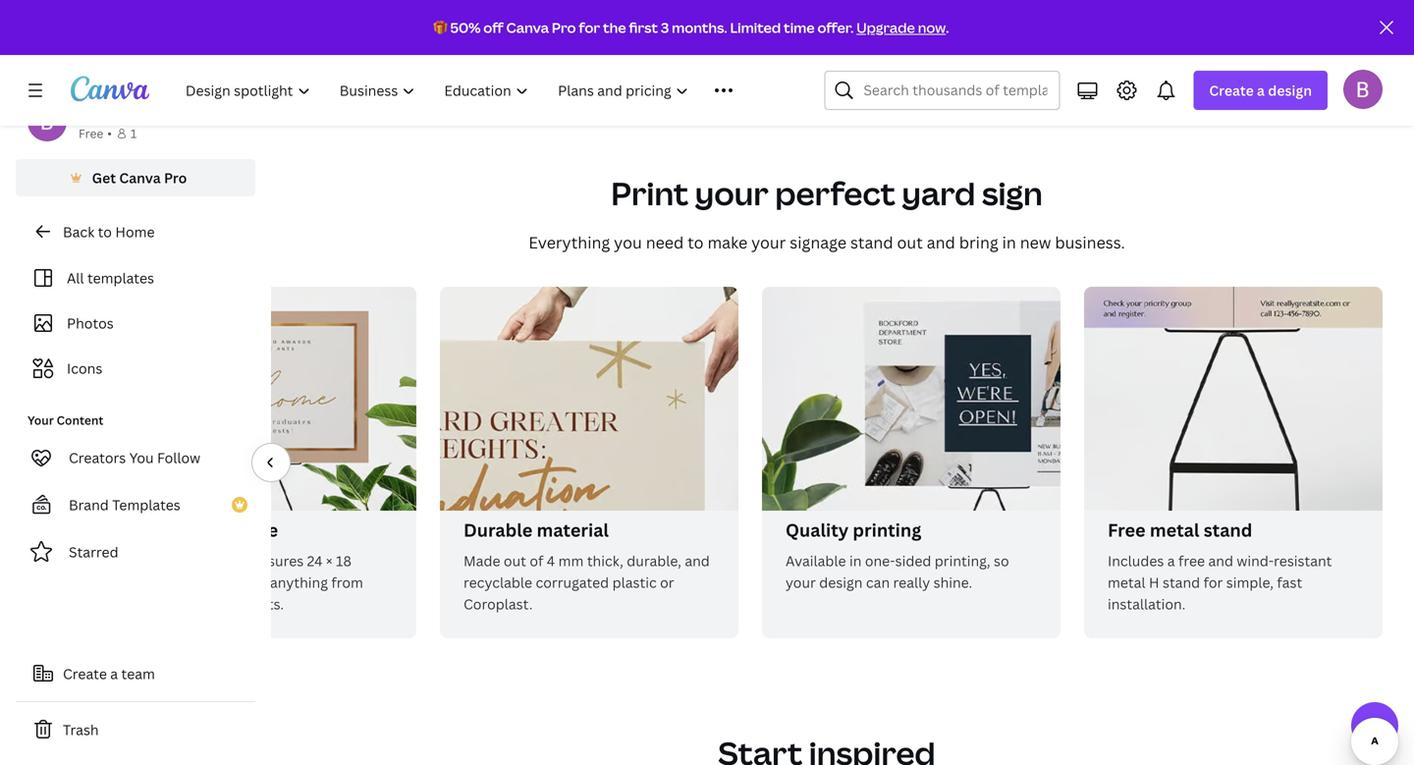 Task type: locate. For each thing, give the bounding box(es) containing it.
one-
[[865, 552, 896, 570]]

create a design button
[[1194, 71, 1328, 110]]

trash link
[[16, 710, 255, 750]]

1 vertical spatial pro
[[164, 168, 187, 187]]

0 vertical spatial your
[[695, 172, 769, 215]]

your up make
[[695, 172, 769, 215]]

in left one-
[[850, 552, 862, 570]]

0 vertical spatial metal
[[1150, 518, 1200, 542]]

0 vertical spatial perfect
[[775, 172, 896, 215]]

out left of
[[504, 552, 526, 570]]

1 horizontal spatial to
[[219, 595, 233, 614]]

2 vertical spatial a
[[110, 665, 118, 683]]

guarantee
[[543, 46, 611, 64]]

off
[[484, 18, 504, 37]]

1 horizontal spatial canva
[[506, 18, 549, 37]]

design left the bob builder image
[[1269, 81, 1312, 100]]

your
[[695, 172, 769, 215], [752, 232, 786, 253], [786, 573, 816, 592]]

creators you follow
[[69, 448, 200, 467]]

back to home link
[[16, 212, 255, 251]]

a inside dropdown button
[[1258, 81, 1265, 100]]

available
[[786, 552, 846, 570]]

and right durable,
[[685, 552, 710, 570]]

1 vertical spatial metal
[[1108, 573, 1146, 592]]

in
[[1003, 232, 1017, 253], [850, 552, 862, 570]]

and
[[927, 232, 956, 253], [685, 552, 710, 570], [1209, 552, 1234, 570]]

a for design
[[1258, 81, 1265, 100]]

metal up free
[[1150, 518, 1200, 542]]

0 horizontal spatial yard
[[177, 552, 207, 570]]

for left the
[[579, 18, 600, 37]]

metal
[[1150, 518, 1200, 542], [1108, 573, 1146, 592]]

sign up new
[[982, 172, 1043, 215]]

0 horizontal spatial metal
[[1108, 573, 1146, 592]]

stand right signage
[[851, 232, 894, 253]]

1 vertical spatial canva
[[119, 168, 161, 187]]

to
[[98, 223, 112, 241], [688, 232, 704, 253], [219, 595, 233, 614]]

top level navigation element
[[173, 71, 777, 110], [173, 71, 777, 110]]

pro
[[552, 18, 576, 37], [164, 168, 187, 187]]

1 vertical spatial perfect
[[178, 518, 241, 542]]

durable material made out of 4 mm thick, durable, and recyclable corrugated plastic or coroplast.
[[464, 518, 710, 614]]

to right the back
[[98, 223, 112, 241]]

anything
[[270, 573, 328, 592]]

quality printing image
[[762, 287, 1061, 511]]

yard up inches—perfect
[[177, 552, 207, 570]]

to right need
[[688, 232, 704, 253]]

and left bring
[[927, 232, 956, 253]]

0 horizontal spatial out
[[504, 552, 526, 570]]

in left new
[[1003, 232, 1017, 253]]

includes
[[1108, 552, 1164, 570]]

pro up the back to home link
[[164, 168, 187, 187]]

stand
[[851, 232, 894, 253], [1204, 518, 1253, 542], [1163, 573, 1201, 592]]

0 vertical spatial a
[[1258, 81, 1265, 100]]

2 horizontal spatial stand
[[1204, 518, 1253, 542]]

🎁
[[434, 18, 448, 37]]

upgrade now button
[[857, 18, 946, 37]]

yard up bring
[[902, 172, 976, 215]]

and right free
[[1209, 552, 1234, 570]]

1 vertical spatial free
[[1108, 518, 1146, 542]]

out inside the durable material made out of 4 mm thick, durable, and recyclable corrugated plastic or coroplast.
[[504, 552, 526, 570]]

None search field
[[825, 71, 1060, 110]]

0 vertical spatial sign
[[982, 172, 1043, 215]]

2 vertical spatial your
[[786, 573, 816, 592]]

1 vertical spatial create
[[63, 665, 107, 683]]

perfect up everything you need to make your signage stand out and bring in new business. on the top of page
[[775, 172, 896, 215]]

1 vertical spatial yard
[[177, 552, 207, 570]]

home
[[115, 223, 155, 241]]

perfect
[[775, 172, 896, 215], [178, 518, 241, 542]]

1 vertical spatial sign
[[210, 552, 237, 570]]

create
[[1210, 81, 1254, 100], [63, 665, 107, 683]]

0 horizontal spatial and
[[685, 552, 710, 570]]

0 horizontal spatial create
[[63, 665, 107, 683]]

out left bring
[[897, 232, 923, 253]]

canva right off
[[506, 18, 549, 37]]

0 vertical spatial in
[[1003, 232, 1017, 253]]

0 horizontal spatial for
[[247, 573, 267, 592]]

starred
[[69, 543, 118, 561]]

all templates link
[[28, 259, 244, 297]]

advertising
[[141, 595, 215, 614]]

quality
[[786, 518, 849, 542]]

1 vertical spatial in
[[850, 552, 862, 570]]

size
[[245, 518, 278, 542]]

durable material image
[[440, 287, 739, 511]]

1 horizontal spatial free
[[1108, 518, 1146, 542]]

design inside create a design dropdown button
[[1269, 81, 1312, 100]]

0 vertical spatial create
[[1210, 81, 1254, 100]]

1 horizontal spatial and
[[927, 232, 956, 253]]

1 horizontal spatial metal
[[1150, 518, 1200, 542]]

simple,
[[1227, 573, 1274, 592]]

measures
[[240, 552, 304, 570]]

your
[[28, 412, 54, 428]]

new
[[1020, 232, 1052, 253]]

0 horizontal spatial a
[[110, 665, 118, 683]]

0 vertical spatial free
[[79, 125, 103, 141]]

for up the events.
[[247, 573, 267, 592]]

•
[[107, 125, 112, 141]]

0 horizontal spatial perfect
[[178, 518, 241, 542]]

0 vertical spatial design
[[1269, 81, 1312, 100]]

free up includes
[[1108, 518, 1146, 542]]

1 horizontal spatial a
[[1168, 552, 1176, 570]]

to left the events.
[[219, 595, 233, 614]]

can
[[866, 573, 890, 592]]

2 horizontal spatial for
[[1204, 573, 1223, 592]]

50%
[[450, 18, 481, 37]]

1 horizontal spatial for
[[579, 18, 600, 37]]

1 horizontal spatial create
[[1210, 81, 1254, 100]]

get canva pro button
[[16, 159, 255, 196]]

create inside dropdown button
[[1210, 81, 1254, 100]]

back
[[63, 223, 95, 241]]

0 vertical spatial stand
[[851, 232, 894, 253]]

free
[[1179, 552, 1205, 570]]

1 vertical spatial out
[[504, 552, 526, 570]]

free for •
[[79, 125, 103, 141]]

2 vertical spatial stand
[[1163, 573, 1201, 592]]

a inside button
[[110, 665, 118, 683]]

2 horizontal spatial a
[[1258, 81, 1265, 100]]

0 horizontal spatial stand
[[851, 232, 894, 253]]

1 horizontal spatial design
[[1269, 81, 1312, 100]]

1 horizontal spatial pro
[[552, 18, 576, 37]]

for down free
[[1204, 573, 1223, 592]]

your right make
[[752, 232, 786, 253]]

wind-
[[1237, 552, 1274, 570]]

1 vertical spatial design
[[820, 573, 863, 592]]

.
[[946, 18, 949, 37]]

2 horizontal spatial and
[[1209, 552, 1234, 570]]

print your perfect yard sign
[[611, 172, 1043, 215]]

recyclable
[[464, 573, 533, 592]]

plastic
[[613, 573, 657, 592]]

18
[[336, 552, 352, 570]]

0 vertical spatial out
[[897, 232, 923, 253]]

metal down includes
[[1108, 573, 1146, 592]]

0 horizontal spatial canva
[[119, 168, 161, 187]]

out
[[897, 232, 923, 253], [504, 552, 526, 570]]

create a team button
[[16, 654, 255, 694]]

0 horizontal spatial design
[[820, 573, 863, 592]]

sign up inches—perfect
[[210, 552, 237, 570]]

in inside quality printing available in one-sided printing, so your design can really shine.
[[850, 552, 862, 570]]

fast
[[1277, 573, 1303, 592]]

free for metal
[[1108, 518, 1146, 542]]

stand down free
[[1163, 573, 1201, 592]]

and for material
[[685, 552, 710, 570]]

your down available
[[786, 573, 816, 592]]

1 horizontal spatial perfect
[[775, 172, 896, 215]]

photos link
[[28, 305, 244, 342]]

canva right get
[[119, 168, 161, 187]]

free left •
[[79, 125, 103, 141]]

0 horizontal spatial free
[[79, 125, 103, 141]]

sign
[[982, 172, 1043, 215], [210, 552, 237, 570]]

sided
[[896, 552, 932, 570]]

1 horizontal spatial sign
[[982, 172, 1043, 215]]

2 horizontal spatial to
[[688, 232, 704, 253]]

perfect right the
[[178, 518, 241, 542]]

offer.
[[818, 18, 854, 37]]

design down available
[[820, 573, 863, 592]]

free inside the free metal stand includes a free and wind-resistant metal h stand for simple, fast installation.
[[1108, 518, 1146, 542]]

0 horizontal spatial in
[[850, 552, 862, 570]]

all
[[67, 269, 84, 287]]

pro up guarantee
[[552, 18, 576, 37]]

icons link
[[28, 350, 244, 387]]

create inside button
[[63, 665, 107, 683]]

1 vertical spatial a
[[1168, 552, 1176, 570]]

need
[[646, 232, 684, 253]]

0 horizontal spatial sign
[[210, 552, 237, 570]]

stand up wind-
[[1204, 518, 1253, 542]]

0 horizontal spatial pro
[[164, 168, 187, 187]]

and inside the durable material made out of 4 mm thick, durable, and recyclable corrugated plastic or coroplast.
[[685, 552, 710, 570]]

and inside the free metal stand includes a free and wind-resistant metal h stand for simple, fast installation.
[[1209, 552, 1234, 570]]

0 vertical spatial canva
[[506, 18, 549, 37]]

durable
[[464, 518, 533, 542]]

a inside the free metal stand includes a free and wind-resistant metal h stand for simple, fast installation.
[[1168, 552, 1176, 570]]

0 vertical spatial yard
[[902, 172, 976, 215]]

3
[[661, 18, 669, 37]]

all templates
[[67, 269, 154, 287]]

free
[[79, 125, 103, 141], [1108, 518, 1146, 542]]

1 horizontal spatial stand
[[1163, 573, 1201, 592]]

1 horizontal spatial yard
[[902, 172, 976, 215]]

design
[[1269, 81, 1312, 100], [820, 573, 863, 592]]

creators
[[69, 448, 126, 467]]



Task type: vqa. For each thing, say whether or not it's contained in the screenshot.
the leftmost out
yes



Task type: describe. For each thing, give the bounding box(es) containing it.
your content
[[28, 412, 103, 428]]

from
[[331, 573, 363, 592]]

signage
[[790, 232, 847, 253]]

for inside the free metal stand includes a free and wind-resistant metal h stand for simple, fast installation.
[[1204, 573, 1223, 592]]

create a team
[[63, 665, 155, 683]]

4
[[547, 552, 555, 570]]

trash
[[63, 721, 99, 739]]

1 horizontal spatial in
[[1003, 232, 1017, 253]]

perfect inside the perfect size each yard sign measures 24 × 18 inches—perfect for anything from advertising to events.
[[178, 518, 241, 542]]

the
[[141, 518, 173, 542]]

really
[[894, 573, 930, 592]]

your inside quality printing available in one-sided printing, so your design can really shine.
[[786, 573, 816, 592]]

shine.
[[934, 573, 973, 592]]

create a design
[[1210, 81, 1312, 100]]

back to home
[[63, 223, 155, 241]]

and for you
[[927, 232, 956, 253]]

months.
[[672, 18, 728, 37]]

make
[[708, 232, 748, 253]]

create for create a design
[[1210, 81, 1254, 100]]

everything
[[529, 232, 610, 253]]

1 horizontal spatial out
[[897, 232, 923, 253]]

you
[[614, 232, 642, 253]]

bob builder image
[[1344, 70, 1383, 109]]

yard inside the perfect size each yard sign measures 24 × 18 inches—perfect for anything from advertising to events.
[[177, 552, 207, 570]]

first
[[629, 18, 658, 37]]

get canva pro
[[92, 168, 187, 187]]

quality printing available in one-sided printing, so your design can really shine.
[[786, 518, 1010, 592]]

brand templates link
[[16, 485, 255, 525]]

for inside the perfect size each yard sign measures 24 × 18 inches—perfect for anything from advertising to events.
[[247, 573, 267, 592]]

🎁 50% off canva pro for the first 3 months. limited time offer. upgrade now .
[[434, 18, 949, 37]]

the perfect size image
[[118, 287, 417, 511]]

or
[[660, 573, 675, 592]]

create for create a team
[[63, 665, 107, 683]]

free metal stand image
[[1085, 287, 1383, 511]]

Search search field
[[864, 72, 1048, 109]]

0 vertical spatial pro
[[552, 18, 576, 37]]

1
[[131, 125, 137, 141]]

get
[[92, 168, 116, 187]]

happiness
[[472, 46, 540, 64]]

of
[[530, 552, 544, 570]]

sign inside the perfect size each yard sign measures 24 × 18 inches—perfect for anything from advertising to events.
[[210, 552, 237, 570]]

time
[[784, 18, 815, 37]]

made
[[464, 552, 501, 570]]

1 vertical spatial your
[[752, 232, 786, 253]]

installation.
[[1108, 595, 1186, 614]]

inches—perfect
[[141, 573, 244, 592]]

business.
[[1055, 232, 1126, 253]]

free •
[[79, 125, 112, 141]]

brand
[[69, 496, 109, 514]]

to inside the perfect size each yard sign measures 24 × 18 inches—perfect for anything from advertising to events.
[[219, 595, 233, 614]]

canva inside button
[[119, 168, 161, 187]]

print
[[611, 172, 689, 215]]

24
[[307, 552, 323, 570]]

everything you need to make your signage stand out and bring in new business.
[[529, 232, 1126, 253]]

coroplast.
[[464, 595, 533, 614]]

follow
[[157, 448, 200, 467]]

photos
[[67, 314, 114, 333]]

free metal stand includes a free and wind-resistant metal h stand for simple, fast installation.
[[1108, 518, 1333, 614]]

the perfect size each yard sign measures 24 × 18 inches—perfect for anything from advertising to events.
[[141, 518, 363, 614]]

icons
[[67, 359, 102, 378]]

h
[[1149, 573, 1160, 592]]

1 vertical spatial stand
[[1204, 518, 1253, 542]]

customer
[[403, 46, 469, 64]]

customer happiness guarantee
[[403, 46, 611, 64]]

thick,
[[587, 552, 624, 570]]

the
[[603, 18, 626, 37]]

content
[[57, 412, 103, 428]]

pro inside button
[[164, 168, 187, 187]]

starred link
[[16, 532, 255, 572]]

bring
[[960, 232, 999, 253]]

0 horizontal spatial to
[[98, 223, 112, 241]]

templates
[[112, 496, 181, 514]]

material
[[537, 518, 609, 542]]

×
[[326, 552, 333, 570]]

mm
[[559, 552, 584, 570]]

corrugated
[[536, 573, 609, 592]]

limited
[[730, 18, 781, 37]]

resistant
[[1274, 552, 1333, 570]]

printing,
[[935, 552, 991, 570]]

upgrade
[[857, 18, 915, 37]]

you
[[129, 448, 154, 467]]

now
[[918, 18, 946, 37]]

a for team
[[110, 665, 118, 683]]

brand templates
[[69, 496, 181, 514]]

printing
[[853, 518, 922, 542]]

creators you follow link
[[16, 438, 255, 477]]

events.
[[236, 595, 284, 614]]

design inside quality printing available in one-sided printing, so your design can really shine.
[[820, 573, 863, 592]]



